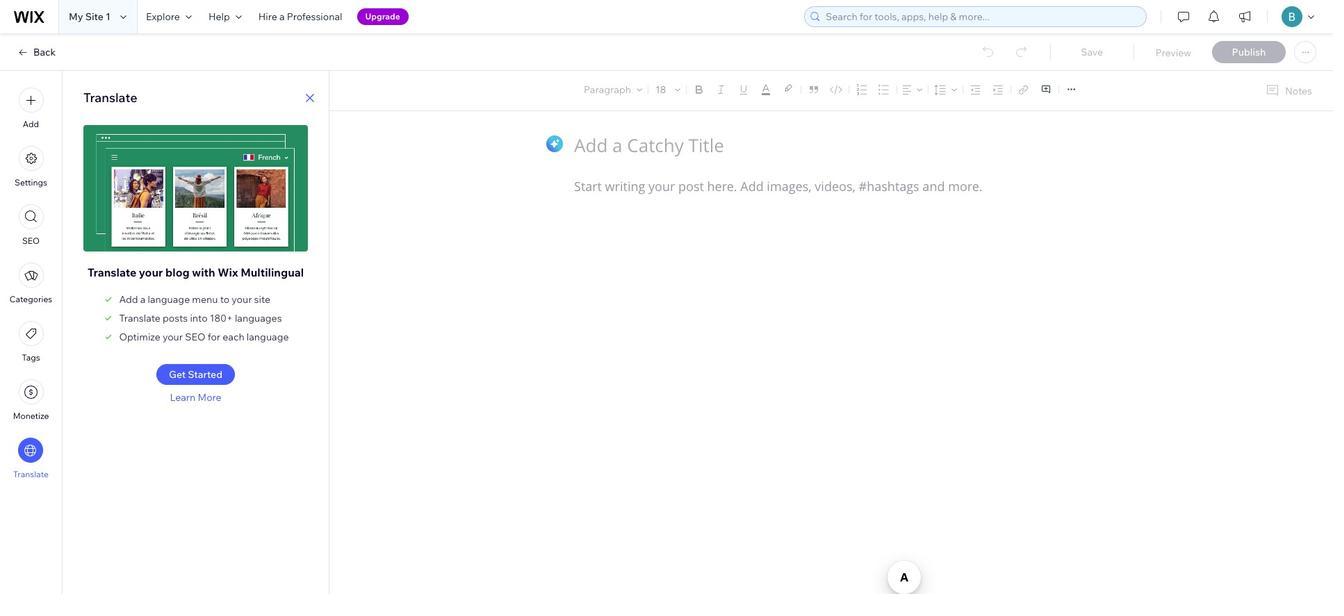 Task type: locate. For each thing, give the bounding box(es) containing it.
learn more
[[170, 391, 222, 404]]

1 horizontal spatial seo
[[185, 331, 206, 343]]

add inside add a language menu to your site translate posts into 180+ languages optimize your seo for each language
[[119, 293, 138, 306]]

monetize
[[13, 411, 49, 421]]

each
[[223, 331, 245, 343]]

add up settings "button"
[[23, 119, 39, 129]]

0 vertical spatial add
[[23, 119, 39, 129]]

1 vertical spatial a
[[140, 293, 146, 306]]

get started
[[169, 369, 223, 381]]

0 vertical spatial seo
[[22, 236, 40, 246]]

a right hire
[[279, 10, 285, 23]]

upgrade
[[365, 11, 400, 22]]

a up optimize
[[140, 293, 146, 306]]

language
[[148, 293, 190, 306], [247, 331, 289, 343]]

0 vertical spatial your
[[139, 266, 163, 280]]

0 vertical spatial a
[[279, 10, 285, 23]]

your left blog
[[139, 266, 163, 280]]

a inside add a language menu to your site translate posts into 180+ languages optimize your seo for each language
[[140, 293, 146, 306]]

menu
[[0, 79, 62, 488]]

0 horizontal spatial a
[[140, 293, 146, 306]]

notes
[[1286, 84, 1313, 97]]

0 horizontal spatial add
[[23, 119, 39, 129]]

1 vertical spatial add
[[119, 293, 138, 306]]

help
[[209, 10, 230, 23]]

add
[[23, 119, 39, 129], [119, 293, 138, 306]]

learn
[[170, 391, 196, 404]]

0 horizontal spatial language
[[148, 293, 190, 306]]

your right to
[[232, 293, 252, 306]]

optimize
[[119, 331, 160, 343]]

1 vertical spatial seo
[[185, 331, 206, 343]]

get started button
[[156, 364, 235, 385]]

Search for tools, apps, help & more... field
[[822, 7, 1142, 26]]

1 horizontal spatial a
[[279, 10, 285, 23]]

1 vertical spatial your
[[232, 293, 252, 306]]

paragraph
[[584, 83, 631, 96]]

translate
[[83, 90, 137, 106], [88, 266, 136, 280], [119, 312, 160, 325], [13, 469, 49, 480]]

settings
[[15, 177, 47, 188]]

1 vertical spatial language
[[247, 331, 289, 343]]

blog
[[166, 266, 190, 280]]

tags button
[[18, 321, 43, 363]]

seo left for
[[185, 331, 206, 343]]

0 horizontal spatial seo
[[22, 236, 40, 246]]

your
[[139, 266, 163, 280], [232, 293, 252, 306], [163, 331, 183, 343]]

my site 1
[[69, 10, 111, 23]]

back button
[[17, 46, 56, 58]]

seo up categories button
[[22, 236, 40, 246]]

language up the posts
[[148, 293, 190, 306]]

language down "languages"
[[247, 331, 289, 343]]

add for add
[[23, 119, 39, 129]]

add inside button
[[23, 119, 39, 129]]

seo
[[22, 236, 40, 246], [185, 331, 206, 343]]

1 horizontal spatial language
[[247, 331, 289, 343]]

get
[[169, 369, 186, 381]]

add up optimize
[[119, 293, 138, 306]]

a
[[279, 10, 285, 23], [140, 293, 146, 306]]

notes button
[[1261, 81, 1317, 100]]

Add a Catchy Title text field
[[574, 133, 1075, 157]]

posts
[[163, 312, 188, 325]]

2 vertical spatial your
[[163, 331, 183, 343]]

paragraph button
[[581, 80, 645, 99]]

seo button
[[18, 204, 43, 246]]

add button
[[18, 88, 43, 129]]

menu
[[192, 293, 218, 306]]

tags
[[22, 353, 40, 363]]

1 horizontal spatial add
[[119, 293, 138, 306]]

your down the posts
[[163, 331, 183, 343]]

wix
[[218, 266, 238, 280]]



Task type: describe. For each thing, give the bounding box(es) containing it.
1
[[106, 10, 111, 23]]

hire
[[258, 10, 277, 23]]

add for add a language menu to your site translate posts into 180+ languages optimize your seo for each language
[[119, 293, 138, 306]]

for
[[208, 331, 220, 343]]

languages
[[235, 312, 282, 325]]

a for professional
[[279, 10, 285, 23]]

explore
[[146, 10, 180, 23]]

0 vertical spatial language
[[148, 293, 190, 306]]

translate your blog with wix multilingual
[[88, 266, 304, 280]]

learn more button
[[170, 391, 222, 404]]

upgrade button
[[357, 8, 409, 25]]

back
[[33, 46, 56, 58]]

categories button
[[10, 263, 52, 305]]

monetize button
[[13, 380, 49, 421]]

into
[[190, 312, 208, 325]]

seo inside seo button
[[22, 236, 40, 246]]

translate inside "menu"
[[13, 469, 49, 480]]

more
[[198, 391, 222, 404]]

site
[[254, 293, 270, 306]]

seo inside add a language menu to your site translate posts into 180+ languages optimize your seo for each language
[[185, 331, 206, 343]]

menu containing add
[[0, 79, 62, 488]]

help button
[[200, 0, 250, 33]]

professional
[[287, 10, 342, 23]]

hire a professional
[[258, 10, 342, 23]]

categories
[[10, 294, 52, 305]]

hire a professional link
[[250, 0, 351, 33]]

add a language menu to your site translate posts into 180+ languages optimize your seo for each language
[[119, 293, 289, 343]]

settings button
[[15, 146, 47, 188]]

started
[[188, 369, 223, 381]]

a for language
[[140, 293, 146, 306]]

translate button
[[13, 438, 49, 480]]

my
[[69, 10, 83, 23]]

with
[[192, 266, 215, 280]]

180+
[[210, 312, 233, 325]]

to
[[220, 293, 230, 306]]

translate inside add a language menu to your site translate posts into 180+ languages optimize your seo for each language
[[119, 312, 160, 325]]

multilingual
[[241, 266, 304, 280]]

site
[[85, 10, 104, 23]]



Task type: vqa. For each thing, say whether or not it's contained in the screenshot.
Paragraph
yes



